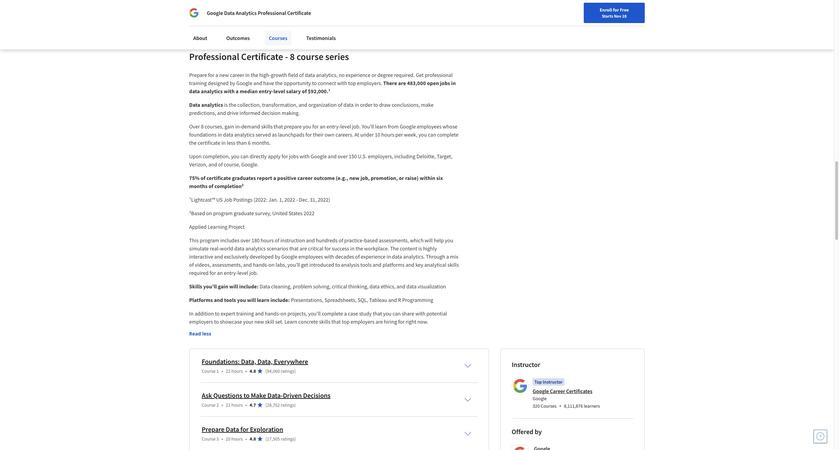 Task type: describe. For each thing, give the bounding box(es) containing it.
including
[[394, 153, 416, 160]]

is the collection, transformation, and organization of data in order to draw conclusions, make predictions, and drive informed decision making.
[[189, 101, 435, 116]]

connect
[[318, 80, 336, 86]]

0 vertical spatial your
[[250, 0, 260, 7]]

than
[[237, 139, 247, 146]]

training inside in addition to expert training and hands-on projects, you'll complete a case study that you can share with potential employers to showcase your new skill set. learn concrete skills that top employers are hiring for right now.
[[236, 310, 254, 317]]

analytics inside there are 483,000 open jobs in data analytics with a median entry-level salary of $92,000.¹
[[201, 88, 223, 95]]

of inside prepare for a new career in the high-growth field of data analytics, no experience or degree required. get professional training designed by google and have the opportunity to connect with top employers.
[[299, 72, 304, 78]]

real-
[[210, 245, 220, 252]]

0 vertical spatial professional
[[258, 9, 286, 16]]

series
[[325, 51, 349, 63]]

course for ask
[[202, 402, 216, 408]]

certificate inside over 8 courses, gain in-demand skills that prepare you for an entry-level job. you'll learn from google employees whose foundations in data analytics served as launchpads for their own careers. at under 10 hours per week, you can complete the certificate in less than 6 months.
[[198, 139, 220, 146]]

1 vertical spatial certificate
[[241, 51, 283, 63]]

level inside this program includes over 180 hours of instruction and hundreds of practice-based assessments, which will help you simulate real-world data analytics scenarios that are critical for success in the workplace. the content is highly interactive and exclusively developed by google employees with decades of experience in data analytics. through a mix of videos, assessments, and hands-on labs, you'll get introduced to analysis tools and platforms and key analytical skills required for an entry-level job.
[[238, 270, 248, 276]]

on inside in addition to expert training and hands-on projects, you'll complete a case study that you can share with potential employers to showcase your new skill set. learn concrete skills that top employers are hiring for right now.
[[281, 310, 287, 317]]

careers.
[[336, 131, 354, 138]]

1 vertical spatial professional
[[189, 51, 239, 63]]

served
[[256, 131, 271, 138]]

and down real-
[[214, 253, 223, 260]]

in up platforms
[[387, 253, 391, 260]]

analytics,
[[316, 72, 338, 78]]

testimonials
[[306, 35, 336, 41]]

in inside add this credential to your linkedin profile, resume, or cv share it on social media and in your performance review
[[266, 8, 270, 15]]

top for employers
[[342, 318, 350, 325]]

google.
[[241, 161, 259, 168]]

with inside there are 483,000 open jobs in data analytics with a median entry-level salary of $92,000.¹
[[224, 88, 235, 95]]

ask
[[202, 391, 212, 400]]

21
[[226, 402, 231, 408]]

1 vertical spatial tools
[[224, 297, 236, 304]]

courses link
[[265, 31, 292, 45]]

get
[[301, 261, 308, 268]]

less inside over 8 courses, gain in-demand skills that prepare you for an entry-level job. you'll learn from google employees whose foundations in data analytics served as launchpads for their own careers. at under 10 hours per week, you can complete the certificate in less than 6 months.
[[227, 139, 235, 146]]

courses inside top instructor google career certificates google 320 courses • 8,111,876 learners
[[541, 403, 557, 409]]

and right ethics,
[[397, 283, 406, 290]]

google down top
[[533, 388, 549, 395]]

level inside there are 483,000 open jobs in data analytics with a median entry-level salary of $92,000.¹
[[274, 88, 285, 95]]

an inside this program includes over 180 hours of instruction and hundreds of practice-based assessments, which will help you simulate real-world data analytics scenarios that are critical for success in the workplace. the content is highly interactive and exclusively developed by google employees with decades of experience in data analytics. through a mix of videos, assessments, and hands-on labs, you'll get introduced to analysis tools and platforms and key analytical skills required for an entry-level job.
[[217, 270, 223, 276]]

that right "study"
[[373, 310, 382, 317]]

1 vertical spatial assessments,
[[212, 261, 242, 268]]

you right week,
[[419, 131, 427, 138]]

it
[[215, 8, 218, 15]]

you up showcase
[[237, 297, 246, 304]]

job. inside over 8 courses, gain in-demand skills that prepare you for an entry-level job. you'll learn from google employees whose foundations in data analytics served as launchpads for their own careers. at under 10 hours per week, you can complete the certificate in less than 6 months.
[[352, 123, 361, 130]]

• down the prepare data for exploration
[[246, 436, 247, 442]]

180
[[252, 237, 260, 244]]

you right prepare
[[303, 123, 311, 130]]

completion,
[[203, 153, 230, 160]]

data inside is the collection, transformation, and organization of data in order to draw conclusions, make predictions, and drive informed decision making.
[[344, 101, 354, 108]]

and down analytics.
[[406, 261, 415, 268]]

can inside in addition to expert training and hands-on projects, you'll complete a case study that you can share with potential employers to showcase your new skill set. learn concrete skills that top employers are hiring for right now.
[[393, 310, 401, 317]]

salary
[[286, 88, 301, 95]]

data inside over 8 courses, gain in-demand skills that prepare you for an entry-level job. you'll learn from google employees whose foundations in data analytics served as launchpads for their own careers. at under 10 hours per week, you can complete the certificate in less than 6 months.
[[223, 131, 233, 138]]

scenarios
[[267, 245, 288, 252]]

learn inside over 8 courses, gain in-demand skills that prepare you for an entry-level job. you'll learn from google employees whose foundations in data analytics served as launchpads for their own careers. at under 10 hours per week, you can complete the certificate in less than 6 months.
[[375, 123, 387, 130]]

2022 for states
[[304, 210, 315, 217]]

4.8 for data,
[[250, 368, 256, 374]]

28
[[622, 13, 627, 19]]

on right the "²based"
[[206, 210, 212, 217]]

hours for make
[[232, 402, 243, 408]]

the down 'growth'
[[275, 80, 283, 86]]

skills inside this program includes over 180 hours of instruction and hundreds of practice-based assessments, which will help you simulate real-world data analytics scenarios that are critical for success in the workplace. the content is highly interactive and exclusively developed by google employees with decades of experience in data analytics. through a mix of videos, assessments, and hands-on labs, you'll get introduced to analysis tools and platforms and key analytical skills required for an entry-level job.
[[448, 261, 459, 268]]

case
[[348, 310, 358, 317]]

to left showcase
[[214, 318, 219, 325]]

on inside this program includes over 180 hours of instruction and hundreds of practice-based assessments, which will help you simulate real-world data analytics scenarios that are critical for success in the workplace. the content is highly interactive and exclusively developed by google employees with decades of experience in data analytics. through a mix of videos, assessments, and hands-on labs, you'll get introduced to analysis tools and platforms and key analytical skills required for an entry-level job.
[[269, 261, 275, 268]]

complete inside in addition to expert training and hands-on projects, you'll complete a case study that you can share with potential employers to showcase your new skill set. learn concrete skills that top employers are hiring for right now.
[[322, 310, 343, 317]]

to left the make
[[244, 391, 250, 400]]

practice-
[[344, 237, 364, 244]]

1 data, from the left
[[241, 357, 256, 366]]

a inside this program includes over 180 hours of instruction and hundreds of practice-based assessments, which will help you simulate real-world data analytics scenarios that are critical for success in the workplace. the content is highly interactive and exclusively developed by google employees with decades of experience in data analytics. through a mix of videos, assessments, and hands-on labs, you'll get introduced to analysis tools and platforms and key analytical skills required for an entry-level job.
[[446, 253, 449, 260]]

data down the
[[392, 253, 402, 260]]

read
[[189, 331, 201, 337]]

a inside prepare for a new career in the high-growth field of data analytics, no experience or degree required. get professional training designed by google and have the opportunity to connect with top employers.
[[216, 72, 218, 78]]

( for everywhere
[[266, 368, 267, 374]]

of right 75%
[[201, 175, 206, 181]]

own
[[325, 131, 335, 138]]

offered
[[512, 428, 534, 436]]

platforms
[[383, 261, 405, 268]]

course for prepare
[[202, 436, 216, 442]]

ratings for everywhere
[[281, 368, 295, 374]]

data down credential
[[224, 9, 235, 16]]

data up programming
[[407, 283, 417, 290]]

and down workplace. at the left bottom
[[373, 261, 382, 268]]

opportunity
[[284, 80, 311, 86]]

ask questions to make data-driven decisions link
[[202, 391, 331, 400]]

and down exclusively in the left of the page
[[243, 261, 252, 268]]

week,
[[404, 131, 418, 138]]

linkedin
[[262, 0, 281, 7]]

and left hundreds
[[306, 237, 315, 244]]

for inside in addition to expert training and hands-on projects, you'll complete a case study that you can share with potential employers to showcase your new skill set. learn concrete skills that top employers are hiring for right now.
[[398, 318, 405, 325]]

outcomes
[[226, 35, 250, 41]]

you inside in addition to expert training and hands-on projects, you'll complete a case study that you can share with potential employers to showcase your new skill set. learn concrete skills that top employers are hiring for right now.
[[383, 310, 392, 317]]

skills inside in addition to expert training and hands-on projects, you'll complete a case study that you can share with potential employers to showcase your new skill set. learn concrete skills that top employers are hiring for right now.
[[319, 318, 331, 325]]

which
[[410, 237, 424, 244]]

google career certificates image
[[513, 379, 528, 394]]

under
[[360, 131, 374, 138]]

of inside there are 483,000 open jobs in data analytics with a median entry-level salary of $92,000.¹
[[302, 88, 307, 95]]

for down the 'videos,'
[[210, 270, 216, 276]]

you inside this program includes over 180 hours of instruction and hundreds of practice-based assessments, which will help you simulate real-world data analytics scenarios that are critical for success in the workplace. the content is highly interactive and exclusively developed by google employees with decades of experience in data analytics. through a mix of videos, assessments, and hands-on labs, you'll get introduced to analysis tools and platforms and key analytical skills required for an entry-level job.
[[445, 237, 454, 244]]

and up making.
[[299, 101, 307, 108]]

prepare for a new career in the high-growth field of data analytics, no experience or degree required. get professional training designed by google and have the opportunity to connect with top employers.
[[189, 72, 454, 86]]

interactive
[[189, 253, 213, 260]]

by inside this program includes over 180 hours of instruction and hundreds of practice-based assessments, which will help you simulate real-world data analytics scenarios that are critical for success in the workplace. the content is highly interactive and exclusively developed by google employees with decades of experience in data analytics. through a mix of videos, assessments, and hands-on labs, you'll get introduced to analysis tools and platforms and key analytical skills required for an entry-level job.
[[275, 253, 280, 260]]

you inside upon completion, you can directly apply for jobs with google and over 150 u.s. employers, including deloitte, target, verizon, and of course, google.
[[231, 153, 240, 160]]

28,762
[[267, 402, 280, 408]]

career
[[550, 388, 565, 395]]

94,060
[[267, 368, 280, 374]]

( for make
[[266, 402, 267, 408]]

1 vertical spatial include:
[[271, 297, 290, 304]]

that down spreadsheets,
[[332, 318, 341, 325]]

the inside is the collection, transformation, and organization of data in order to draw conclusions, make predictions, and drive informed decision making.
[[229, 101, 236, 108]]

and left 150
[[328, 153, 337, 160]]

a inside in addition to expert training and hands-on projects, you'll complete a case study that you can share with potential employers to showcase your new skill set. learn concrete skills that top employers are hiring for right now.
[[344, 310, 347, 317]]

and inside add this credential to your linkedin profile, resume, or cv share it on social media and in your performance review
[[256, 8, 265, 15]]

graduates
[[232, 175, 256, 181]]

and down completion,
[[208, 161, 217, 168]]

google inside prepare for a new career in the high-growth field of data analytics, no experience or degree required. get professional training designed by google and have the opportunity to connect with top employers.
[[236, 80, 252, 86]]

top for employers.
[[348, 80, 356, 86]]

google down this
[[207, 9, 223, 16]]

through
[[426, 253, 445, 260]]

of up required
[[189, 261, 194, 268]]

addition
[[195, 310, 214, 317]]

required.
[[394, 72, 415, 78]]

are inside there are 483,000 open jobs in data analytics with a median entry-level salary of $92,000.¹
[[398, 80, 406, 86]]

report
[[257, 175, 272, 181]]

there are 483,000 open jobs in data analytics with a median entry-level salary of $92,000.¹
[[189, 80, 457, 95]]

data up exclusively in the left of the page
[[234, 245, 244, 252]]

for down hundreds
[[325, 245, 331, 252]]

the left high-
[[251, 72, 258, 78]]

is inside this program includes over 180 hours of instruction and hundreds of practice-based assessments, which will help you simulate real-world data analytics scenarios that are critical for success in the workplace. the content is highly interactive and exclusively developed by google employees with decades of experience in data analytics. through a mix of videos, assessments, and hands-on labs, you'll get introduced to analysis tools and platforms and key analytical skills required for an entry-level job.
[[419, 245, 422, 252]]

will inside this program includes over 180 hours of instruction and hundreds of practice-based assessments, which will help you simulate real-world data analytics scenarios that are critical for success in the workplace. the content is highly interactive and exclusively developed by google employees with decades of experience in data analytics. through a mix of videos, assessments, and hands-on labs, you'll get introduced to analysis tools and platforms and key analytical skills required for an entry-level job.
[[425, 237, 433, 244]]

483,000
[[407, 80, 426, 86]]

directly
[[250, 153, 267, 160]]

in addition to expert training and hands-on projects, you'll complete a case study that you can share with potential employers to showcase your new skill set. learn concrete skills that top employers are hiring for right now.
[[189, 310, 448, 325]]

employees inside over 8 courses, gain in-demand skills that prepare you for an entry-level job. you'll learn from google employees whose foundations in data analytics served as launchpads for their own careers. at under 10 hours per week, you can complete the certificate in less than 6 months.
[[417, 123, 442, 130]]

0 vertical spatial include:
[[239, 283, 259, 290]]

over
[[189, 123, 200, 130]]

for up "their"
[[312, 123, 319, 130]]

hours for exploration
[[232, 436, 243, 442]]

data analytics
[[189, 101, 223, 108]]

for left exploration
[[241, 425, 249, 434]]

entry- inside over 8 courses, gain in-demand skills that prepare you for an entry-level job. you'll learn from google employees whose foundations in data analytics served as launchpads for their own careers. at under 10 hours per week, you can complete the certificate in less than 6 months.
[[327, 123, 340, 130]]

from
[[388, 123, 399, 130]]

learning
[[208, 223, 228, 230]]

to left expert
[[215, 310, 220, 317]]

nov
[[614, 13, 622, 19]]

you'll inside this program includes over 180 hours of instruction and hundreds of practice-based assessments, which will help you simulate real-world data analytics scenarios that are critical for success in the workplace. the content is highly interactive and exclusively developed by google employees with decades of experience in data analytics. through a mix of videos, assessments, and hands-on labs, you'll get introduced to analysis tools and platforms and key analytical skills required for an entry-level job.
[[288, 261, 300, 268]]

skills inside over 8 courses, gain in-demand skills that prepare you for an entry-level job. you'll learn from google employees whose foundations in data analytics served as launchpads for their own careers. at under 10 hours per week, you can complete the certificate in less than 6 months.
[[261, 123, 273, 130]]

coursera career certificate image
[[517, 0, 630, 36]]

in inside is the collection, transformation, and organization of data in order to draw conclusions, make predictions, and drive informed decision making.
[[355, 101, 359, 108]]

required
[[189, 270, 209, 276]]

0 vertical spatial program
[[213, 210, 233, 217]]

add this credential to your linkedin profile, resume, or cv share it on social media and in your performance review
[[201, 0, 331, 15]]

content
[[400, 245, 417, 252]]

are inside in addition to expert training and hands-on projects, you'll complete a case study that you can share with potential employers to showcase your new skill set. learn concrete skills that top employers are hiring for right now.
[[376, 318, 383, 325]]

this
[[211, 0, 219, 7]]

social
[[226, 8, 239, 15]]

and left r
[[388, 297, 397, 304]]

2 vertical spatial will
[[247, 297, 256, 304]]

0 vertical spatial -
[[285, 51, 288, 63]]

united
[[272, 210, 288, 217]]

jobs inside upon completion, you can directly apply for jobs with google and over 150 u.s. employers, including deloitte, target, verizon, and of course, google.
[[289, 153, 299, 160]]

an inside over 8 courses, gain in-demand skills that prepare you for an entry-level job. you'll learn from google employees whose foundations in data analytics served as launchpads for their own careers. at under 10 hours per week, you can complete the certificate in less than 6 months.
[[320, 123, 326, 130]]

organization
[[309, 101, 337, 108]]

in down 'practice-'
[[350, 245, 355, 252]]

and left drive
[[217, 110, 226, 116]]

2022 for 1,
[[284, 196, 295, 203]]

google up 320
[[533, 396, 547, 402]]

to inside add this credential to your linkedin profile, resume, or cv share it on social media and in your performance review
[[244, 0, 249, 7]]

that inside this program includes over 180 hours of instruction and hundreds of practice-based assessments, which will help you simulate real-world data analytics scenarios that are critical for success in the workplace. the content is highly interactive and exclusively developed by google employees with decades of experience in data analytics. through a mix of videos, assessments, and hands-on labs, you'll get introduced to analysis tools and platforms and key analytical skills required for an entry-level job.
[[289, 245, 299, 252]]

includes
[[220, 237, 240, 244]]

(2022:
[[254, 196, 267, 203]]

profile,
[[282, 0, 298, 7]]

and up expert
[[214, 297, 223, 304]]

on inside add this credential to your linkedin profile, resume, or cv share it on social media and in your performance review
[[219, 8, 225, 15]]

a inside there are 483,000 open jobs in data analytics with a median entry-level salary of $92,000.¹
[[236, 88, 239, 95]]

tableau
[[369, 297, 387, 304]]

1 vertical spatial will
[[229, 283, 238, 290]]

or inside 75% of certificate graduates report a positive career outcome (e.g., new job, promotion, or raise) within six months of completion²
[[399, 175, 404, 181]]

upon completion, you can directly apply for jobs with google and over 150 u.s. employers, including deloitte, target, verizon, and of course, google.
[[189, 153, 454, 168]]

add
[[201, 0, 210, 7]]

graduate
[[234, 210, 254, 217]]

• right 3
[[222, 436, 223, 442]]

hours inside this program includes over 180 hours of instruction and hundreds of practice-based assessments, which will help you simulate real-world data analytics scenarios that are critical for success in the workplace. the content is highly interactive and exclusively developed by google employees with decades of experience in data analytics. through a mix of videos, assessments, and hands-on labs, you'll get introduced to analysis tools and platforms and key analytical skills required for an entry-level job.
[[261, 237, 274, 244]]

2 vertical spatial by
[[535, 428, 542, 436]]

read less
[[189, 331, 211, 337]]

in up completion,
[[221, 139, 226, 146]]

data up 25
[[226, 425, 239, 434]]

0 vertical spatial courses
[[269, 35, 287, 41]]

2022)
[[318, 196, 330, 203]]

data left ethics,
[[370, 283, 380, 290]]

data left cleaning,
[[260, 283, 270, 290]]

demand
[[241, 123, 260, 130]]

ratings for exploration
[[281, 436, 295, 442]]

make
[[251, 391, 266, 400]]

with inside upon completion, you can directly apply for jobs with google and over 150 u.s. employers, including deloitte, target, verizon, and of course, google.
[[300, 153, 310, 160]]

ratings for make
[[281, 402, 295, 408]]

by inside prepare for a new career in the high-growth field of data analytics, no experience or degree required. get professional training designed by google and have the opportunity to connect with top employers.
[[230, 80, 235, 86]]

no
[[339, 72, 345, 78]]

1 vertical spatial critical
[[332, 283, 347, 290]]

as
[[272, 131, 277, 138]]

you'll
[[308, 310, 321, 317]]

0 vertical spatial certificate
[[287, 9, 311, 16]]

• right the 2
[[222, 402, 223, 408]]

analytics up predictions,
[[201, 101, 223, 108]]

of up success
[[339, 237, 343, 244]]

about link
[[189, 31, 211, 45]]

review
[[313, 8, 328, 15]]

instructor inside top instructor google career certificates google 320 courses • 8,111,876 learners
[[543, 379, 563, 385]]

of right months
[[209, 183, 214, 190]]

your inside in addition to expert training and hands-on projects, you'll complete a case study that you can share with potential employers to showcase your new skill set. learn concrete skills that top employers are hiring for right now.
[[243, 318, 253, 325]]

in down "courses,"
[[218, 131, 222, 138]]

set.
[[275, 318, 284, 325]]

of up analysis
[[355, 253, 360, 260]]

study
[[359, 310, 372, 317]]

visualization
[[418, 283, 446, 290]]

the inside this program includes over 180 hours of instruction and hundreds of practice-based assessments, which will help you simulate real-world data analytics scenarios that are critical for success in the workplace. the content is highly interactive and exclusively developed by google employees with decades of experience in data analytics. through a mix of videos, assessments, and hands-on labs, you'll get introduced to analysis tools and platforms and key analytical skills required for an entry-level job.
[[356, 245, 363, 252]]

the
[[390, 245, 399, 252]]

new inside prepare for a new career in the high-growth field of data analytics, no experience or degree required. get professional training designed by google and have the opportunity to connect with top employers.
[[219, 72, 229, 78]]

0 vertical spatial instructor
[[512, 361, 541, 369]]

new inside 75% of certificate graduates report a positive career outcome (e.g., new job, promotion, or raise) within six months of completion²
[[349, 175, 360, 181]]

of up scenarios
[[275, 237, 279, 244]]

google inside this program includes over 180 hours of instruction and hundreds of practice-based assessments, which will help you simulate real-world data analytics scenarios that are critical for success in the workplace. the content is highly interactive and exclusively developed by google employees with decades of experience in data analytics. through a mix of videos, assessments, and hands-on labs, you'll get introduced to analysis tools and platforms and key analytical skills required for an entry-level job.
[[281, 253, 297, 260]]

75% of certificate graduates report a positive career outcome (e.g., new job, promotion, or raise) within six months of completion²
[[189, 175, 444, 190]]

within
[[420, 175, 435, 181]]

2 employers from the left
[[351, 318, 375, 325]]

concrete
[[298, 318, 318, 325]]



Task type: vqa. For each thing, say whether or not it's contained in the screenshot.


Task type: locate. For each thing, give the bounding box(es) containing it.
that down instruction
[[289, 245, 299, 252]]

3 ( from the top
[[266, 436, 267, 442]]

informed
[[240, 110, 261, 116]]

( down foundations: data, data, everywhere at the left bottom
[[266, 368, 267, 374]]

to
[[244, 0, 249, 7], [312, 80, 317, 86], [374, 101, 378, 108], [335, 261, 340, 268], [215, 310, 220, 317], [214, 318, 219, 325], [244, 391, 250, 400]]

get
[[416, 72, 424, 78]]

google inside upon completion, you can directly apply for jobs with google and over 150 u.s. employers, including deloitte, target, verizon, and of course, google.
[[311, 153, 327, 160]]

of inside is the collection, transformation, and organization of data in order to draw conclusions, make predictions, and drive informed decision making.
[[338, 101, 343, 108]]

0 vertical spatial top
[[348, 80, 356, 86]]

prepare up the data analytics
[[189, 72, 207, 78]]

analytics inside over 8 courses, gain in-demand skills that prepare you for an entry-level job. you'll learn from google employees whose foundations in data analytics served as launchpads for their own careers. at under 10 hours per week, you can complete the certificate in less than 6 months.
[[234, 131, 255, 138]]

presentations,
[[291, 297, 324, 304]]

0 vertical spatial )
[[295, 368, 296, 374]]

complete
[[437, 131, 459, 138], [322, 310, 343, 317]]

of inside upon completion, you can directly apply for jobs with google and over 150 u.s. employers, including deloitte, target, verizon, and of course, google.
[[218, 161, 223, 168]]

over
[[338, 153, 348, 160], [241, 237, 251, 244]]

the up drive
[[229, 101, 236, 108]]

professional down linkedin on the top left of the page
[[258, 9, 286, 16]]

1 course from the top
[[202, 368, 216, 374]]

1 vertical spatial your
[[271, 8, 281, 15]]

job.
[[352, 123, 361, 130], [249, 270, 258, 276]]

skill
[[265, 318, 274, 325]]

0 horizontal spatial -
[[285, 51, 288, 63]]

you up the hiring
[[383, 310, 392, 317]]

to left draw
[[374, 101, 378, 108]]

assessments, up the
[[379, 237, 409, 244]]

•
[[222, 368, 223, 374], [246, 368, 247, 374], [222, 402, 223, 408], [246, 402, 247, 408], [560, 403, 562, 410], [222, 436, 223, 442], [246, 436, 247, 442]]

a inside 75% of certificate graduates report a positive career outcome (e.g., new job, promotion, or raise) within six months of completion²
[[273, 175, 276, 181]]

0 vertical spatial certificate
[[198, 139, 220, 146]]

2 vertical spatial or
[[399, 175, 404, 181]]

1 vertical spatial employees
[[299, 253, 323, 260]]

1 horizontal spatial certificate
[[287, 9, 311, 16]]

assessments, down exclusively in the left of the page
[[212, 261, 242, 268]]

- up 'growth'
[[285, 51, 288, 63]]

1 horizontal spatial you'll
[[288, 261, 300, 268]]

platforms
[[189, 297, 213, 304]]

exploration
[[250, 425, 283, 434]]

to inside prepare for a new career in the high-growth field of data analytics, no experience or degree required. get professional training designed by google and have the opportunity to connect with top employers.
[[312, 80, 317, 86]]

career up median
[[230, 72, 244, 78]]

can up the hiring
[[393, 310, 401, 317]]

growth
[[271, 72, 287, 78]]

2 horizontal spatial will
[[425, 237, 433, 244]]

entry- down exclusively in the left of the page
[[224, 270, 238, 276]]

• right 1
[[222, 368, 223, 374]]

0 vertical spatial less
[[227, 139, 235, 146]]

0 vertical spatial new
[[219, 72, 229, 78]]

for inside prepare for a new career in the high-growth field of data analytics, no experience or degree required. get professional training designed by google and have the opportunity to connect with top employers.
[[208, 72, 214, 78]]

0 vertical spatial gain
[[225, 123, 234, 130]]

over 8 courses, gain in-demand skills that prepare you for an entry-level job. you'll learn from google employees whose foundations in data analytics served as launchpads for their own careers. at under 10 hours per week, you can complete the certificate in less than 6 months.
[[189, 123, 460, 146]]

in
[[189, 310, 194, 317]]

in up median
[[245, 72, 250, 78]]

employees up get
[[299, 253, 323, 260]]

new up designed
[[219, 72, 229, 78]]

or
[[319, 0, 324, 7], [372, 72, 377, 78], [399, 175, 404, 181]]

• inside top instructor google career certificates google 320 courses • 8,111,876 learners
[[560, 403, 562, 410]]

0 vertical spatial you'll
[[288, 261, 300, 268]]

1 vertical spatial 4.8
[[250, 436, 256, 442]]

course for foundations:
[[202, 368, 216, 374]]

data inside there are 483,000 open jobs in data analytics with a median entry-level salary of $92,000.¹
[[189, 88, 200, 95]]

google
[[207, 9, 223, 16], [236, 80, 252, 86], [400, 123, 416, 130], [311, 153, 327, 160], [281, 253, 297, 260], [533, 388, 549, 395], [533, 396, 547, 402]]

professional
[[258, 9, 286, 16], [189, 51, 239, 63]]

1 4.8 from the top
[[250, 368, 256, 374]]

is up drive
[[224, 101, 228, 108]]

1 vertical spatial gain
[[218, 283, 228, 290]]

1 horizontal spatial learn
[[375, 123, 387, 130]]

1 ratings from the top
[[281, 368, 295, 374]]

0 vertical spatial level
[[274, 88, 285, 95]]

1 horizontal spatial jobs
[[440, 80, 450, 86]]

jobs down professional
[[440, 80, 450, 86]]

1 vertical spatial top
[[342, 318, 350, 325]]

• left 8,111,876
[[560, 403, 562, 410]]

0 horizontal spatial 2022
[[284, 196, 295, 203]]

2 horizontal spatial are
[[398, 80, 406, 86]]

deloitte,
[[417, 153, 436, 160]]

level
[[274, 88, 285, 95], [340, 123, 351, 130], [238, 270, 248, 276]]

0 vertical spatial over
[[338, 153, 348, 160]]

1 vertical spatial certificate
[[207, 175, 231, 181]]

2 horizontal spatial skills
[[448, 261, 459, 268]]

1 horizontal spatial data,
[[258, 357, 273, 366]]

an up "their"
[[320, 123, 326, 130]]

0 vertical spatial ratings
[[281, 368, 295, 374]]

experience down workplace. at the left bottom
[[361, 253, 386, 260]]

certificate inside 75% of certificate graduates report a positive career outcome (e.g., new job, promotion, or raise) within six months of completion²
[[207, 175, 231, 181]]

experience up employers.
[[346, 72, 371, 78]]

in inside prepare for a new career in the high-growth field of data analytics, no experience or degree required. get professional training designed by google and have the opportunity to connect with top employers.
[[245, 72, 250, 78]]

0 horizontal spatial jobs
[[289, 153, 299, 160]]

six
[[436, 175, 443, 181]]

conclusions,
[[392, 101, 420, 108]]

2 ratings from the top
[[281, 402, 295, 408]]

jan.
[[269, 196, 278, 203]]

0 horizontal spatial level
[[238, 270, 248, 276]]

certificate up completion² at top
[[207, 175, 231, 181]]

1 vertical spatial learn
[[257, 297, 269, 304]]

1 ) from the top
[[295, 368, 296, 374]]

0 vertical spatial jobs
[[440, 80, 450, 86]]

0 horizontal spatial less
[[202, 331, 211, 337]]

you'll
[[362, 123, 374, 130]]

employees inside this program includes over 180 hours of instruction and hundreds of practice-based assessments, which will help you simulate real-world data analytics scenarios that are critical for success in the workplace. the content is highly interactive and exclusively developed by google employees with decades of experience in data analytics. through a mix of videos, assessments, and hands-on labs, you'll get introduced to analysis tools and platforms and key analytical skills required for an entry-level job.
[[299, 253, 323, 260]]

experience inside prepare for a new career in the high-growth field of data analytics, no experience or degree required. get professional training designed by google and have the opportunity to connect with top employers.
[[346, 72, 371, 78]]

1 vertical spatial you'll
[[203, 283, 217, 290]]

0 vertical spatial 8
[[290, 51, 295, 63]]

1 vertical spatial instructor
[[543, 379, 563, 385]]

• down foundations: data, data, everywhere link
[[246, 368, 247, 374]]

world
[[220, 245, 233, 252]]

2 course from the top
[[202, 402, 216, 408]]

hours right 22
[[232, 368, 243, 374]]

dec.
[[299, 196, 309, 203]]

project
[[229, 223, 245, 230]]

by down scenarios
[[275, 253, 280, 260]]

0 vertical spatial will
[[425, 237, 433, 244]]

1 employers from the left
[[189, 318, 213, 325]]

launchpads
[[278, 131, 305, 138]]

decisions
[[303, 391, 331, 400]]

0 vertical spatial can
[[428, 131, 436, 138]]

offered by
[[512, 428, 542, 436]]

complete inside over 8 courses, gain in-demand skills that prepare you for an entry-level job. you'll learn from google employees whose foundations in data analytics served as launchpads for their own careers. at under 10 hours per week, you can complete the certificate in less than 6 months.
[[437, 131, 459, 138]]

developed
[[250, 253, 274, 260]]

less
[[227, 139, 235, 146], [202, 331, 211, 337]]

1 horizontal spatial is
[[419, 245, 422, 252]]

prepare inside prepare for a new career in the high-growth field of data analytics, no experience or degree required. get professional training designed by google and have the opportunity to connect with top employers.
[[189, 72, 207, 78]]

or left "cv"
[[319, 0, 324, 7]]

per
[[396, 131, 403, 138]]

google up week,
[[400, 123, 416, 130]]

0 horizontal spatial tools
[[224, 297, 236, 304]]

spreadsheets,
[[325, 297, 357, 304]]

of down completion,
[[218, 161, 223, 168]]

your up google data analytics professional certificate
[[250, 0, 260, 7]]

1 horizontal spatial -
[[296, 196, 298, 203]]

google down "their"
[[311, 153, 327, 160]]

on
[[219, 8, 225, 15], [206, 210, 212, 217], [269, 261, 275, 268], [281, 310, 287, 317]]

google image
[[189, 8, 199, 18]]

( for exploration
[[266, 436, 267, 442]]

can right week,
[[428, 131, 436, 138]]

mix
[[450, 253, 459, 260]]

predictions,
[[189, 110, 216, 116]]

0 vertical spatial hands-
[[253, 261, 269, 268]]

and left have
[[254, 80, 262, 86]]

about
[[193, 35, 207, 41]]

1 horizontal spatial by
[[275, 253, 280, 260]]

analytics.
[[403, 253, 425, 260]]

3 ratings from the top
[[281, 436, 295, 442]]

1 ( from the top
[[266, 368, 267, 374]]

include: down cleaning,
[[271, 297, 290, 304]]

1 vertical spatial hands-
[[265, 310, 281, 317]]

ratings down driven at the bottom
[[281, 402, 295, 408]]

- left dec.
[[296, 196, 298, 203]]

that inside over 8 courses, gain in-demand skills that prepare you for an entry-level job. you'll learn from google employees whose foundations in data analytics served as launchpads for their own careers. at under 10 hours per week, you can complete the certificate in less than 6 months.
[[274, 123, 283, 130]]

0 vertical spatial critical
[[308, 245, 324, 252]]

program up real-
[[200, 237, 219, 244]]

level inside over 8 courses, gain in-demand skills that prepare you for an entry-level job. you'll learn from google employees whose foundations in data analytics served as launchpads for their own careers. at under 10 hours per week, you can complete the certificate in less than 6 months.
[[340, 123, 351, 130]]

less inside button
[[202, 331, 211, 337]]

for right apply
[[282, 153, 288, 160]]

analytics inside this program includes over 180 hours of instruction and hundreds of practice-based assessments, which will help you simulate real-world data analytics scenarios that are critical for success in the workplace. the content is highly interactive and exclusively developed by google employees with decades of experience in data analytics. through a mix of videos, assessments, and hands-on labs, you'll get introduced to analysis tools and platforms and key analytical skills required for an entry-level job.
[[246, 245, 266, 252]]

0 vertical spatial are
[[398, 80, 406, 86]]

0 horizontal spatial 8
[[201, 123, 204, 130]]

0 horizontal spatial certificate
[[241, 51, 283, 63]]

your right showcase
[[243, 318, 253, 325]]

making.
[[282, 110, 300, 116]]

2 vertical spatial course
[[202, 436, 216, 442]]

1 vertical spatial -
[[296, 196, 298, 203]]

with up introduced
[[324, 253, 334, 260]]

course left 3
[[202, 436, 216, 442]]

for inside enroll for free starts nov 28
[[613, 7, 619, 13]]

0 horizontal spatial are
[[300, 245, 307, 252]]

2 vertical spatial are
[[376, 318, 383, 325]]

2 vertical spatial ratings
[[281, 436, 295, 442]]

2 ) from the top
[[295, 402, 296, 408]]

based
[[364, 237, 378, 244]]

²based
[[189, 210, 205, 217]]

1 horizontal spatial critical
[[332, 283, 347, 290]]

program inside this program includes over 180 hours of instruction and hundreds of practice-based assessments, which will help you simulate real-world data analytics scenarios that are critical for success in the workplace. the content is highly interactive and exclusively developed by google employees with decades of experience in data analytics. through a mix of videos, assessments, and hands-on labs, you'll get introduced to analysis tools and platforms and key analytical skills required for an entry-level job.
[[200, 237, 219, 244]]

1 horizontal spatial less
[[227, 139, 235, 146]]

sql,
[[358, 297, 368, 304]]

with inside in addition to expert training and hands-on projects, you'll complete a case study that you can share with potential employers to showcase your new skill set. learn concrete skills that top employers are hiring for right now.
[[416, 310, 426, 317]]

career inside prepare for a new career in the high-growth field of data analytics, no experience or degree required. get professional training designed by google and have the opportunity to connect with top employers.
[[230, 72, 244, 78]]

• left 4.7
[[246, 402, 247, 408]]

critical inside this program includes over 180 hours of instruction and hundreds of practice-based assessments, which will help you simulate real-world data analytics scenarios that are critical for success in the workplace. the content is highly interactive and exclusively developed by google employees with decades of experience in data analytics. through a mix of videos, assessments, and hands-on labs, you'll get introduced to analysis tools and platforms and key analytical skills required for an entry-level job.
[[308, 245, 324, 252]]

certificates
[[566, 388, 593, 395]]

0 horizontal spatial an
[[217, 270, 223, 276]]

career right positive
[[298, 175, 313, 181]]

1 horizontal spatial will
[[247, 297, 256, 304]]

share
[[201, 8, 214, 15]]

of
[[299, 72, 304, 78], [302, 88, 307, 95], [338, 101, 343, 108], [218, 161, 223, 168], [201, 175, 206, 181], [209, 183, 214, 190], [275, 237, 279, 244], [339, 237, 343, 244], [355, 253, 360, 260], [189, 261, 194, 268]]

us
[[216, 196, 223, 203]]

data inside prepare for a new career in the high-growth field of data analytics, no experience or degree required. get professional training designed by google and have the opportunity to connect with top employers.
[[305, 72, 315, 78]]

( down ask questions to make data-driven decisions
[[266, 402, 267, 408]]

job,
[[361, 175, 370, 181]]

for up nov
[[613, 7, 619, 13]]

hands- down developed
[[253, 261, 269, 268]]

1 horizontal spatial entry-
[[259, 88, 274, 95]]

can inside upon completion, you can directly apply for jobs with google and over 150 u.s. employers, including deloitte, target, verizon, and of course, google.
[[241, 153, 249, 160]]

data up predictions,
[[189, 101, 200, 108]]

courses right 320
[[541, 403, 557, 409]]

the inside over 8 courses, gain in-demand skills that prepare you for an entry-level job. you'll learn from google employees whose foundations in data analytics served as launchpads for their own careers. at under 10 hours per week, you can complete the certificate in less than 6 months.
[[189, 139, 197, 146]]

on left labs,
[[269, 261, 275, 268]]

0 vertical spatial entry-
[[259, 88, 274, 95]]

0 horizontal spatial employers
[[189, 318, 213, 325]]

help
[[434, 237, 444, 244]]

new inside in addition to expert training and hands-on projects, you'll complete a case study that you can share with potential employers to showcase your new skill set. learn concrete skills that top employers are hiring for right now.
[[255, 318, 264, 325]]

hands- inside in addition to expert training and hands-on projects, you'll complete a case study that you can share with potential employers to showcase your new skill set. learn concrete skills that top employers are hiring for right now.
[[265, 310, 281, 317]]

) for everywhere
[[295, 368, 296, 374]]

2 horizontal spatial new
[[349, 175, 360, 181]]

you up course,
[[231, 153, 240, 160]]

order
[[360, 101, 373, 108]]

2 data, from the left
[[258, 357, 273, 366]]

employers.
[[357, 80, 382, 86]]

2 horizontal spatial by
[[535, 428, 542, 436]]

resume,
[[299, 0, 318, 7]]

prepare for prepare for a new career in the high-growth field of data analytics, no experience or degree required. get professional training designed by google and have the opportunity to connect with top employers.
[[189, 72, 207, 78]]

2 vertical spatial your
[[243, 318, 253, 325]]

entry- inside there are 483,000 open jobs in data analytics with a median entry-level salary of $92,000.¹
[[259, 88, 274, 95]]

hours for everywhere
[[232, 368, 243, 374]]

target,
[[437, 153, 453, 160]]

0 horizontal spatial is
[[224, 101, 228, 108]]

raise)
[[405, 175, 419, 181]]

of down the "opportunity"
[[302, 88, 307, 95]]

is inside is the collection, transformation, and organization of data in order to draw conclusions, make predictions, and drive informed decision making.
[[224, 101, 228, 108]]

2022
[[284, 196, 295, 203], [304, 210, 315, 217]]

with inside prepare for a new career in the high-growth field of data analytics, no experience or degree required. get professional training designed by google and have the opportunity to connect with top employers.
[[337, 80, 347, 86]]

your
[[250, 0, 260, 7], [271, 8, 281, 15], [243, 318, 253, 325]]

3 ) from the top
[[295, 436, 296, 442]]

course left 1
[[202, 368, 216, 374]]

prepare for prepare data for exploration
[[202, 425, 225, 434]]

data,
[[241, 357, 256, 366], [258, 357, 273, 366]]

over inside upon completion, you can directly apply for jobs with google and over 150 u.s. employers, including deloitte, target, verizon, and of course, google.
[[338, 153, 348, 160]]

free
[[620, 7, 629, 13]]

professional down about link
[[189, 51, 239, 63]]

¹lightcast™ us job postings (2022: jan. 1, 2022 - dec. 31, 2022)
[[189, 196, 330, 203]]

2 vertical spatial (
[[266, 436, 267, 442]]

enroll for free starts nov 28
[[600, 7, 629, 19]]

at
[[355, 131, 359, 138]]

1 vertical spatial new
[[349, 175, 360, 181]]

top inside in addition to expert training and hands-on projects, you'll complete a case study that you can share with potential employers to showcase your new skill set. learn concrete skills that top employers are hiring for right now.
[[342, 318, 350, 325]]

skills down mix
[[448, 261, 459, 268]]

level down have
[[274, 88, 285, 95]]

enroll
[[600, 7, 612, 13]]

0 vertical spatial experience
[[346, 72, 371, 78]]

course left the 2
[[202, 402, 216, 408]]

2 4.8 from the top
[[250, 436, 256, 442]]

to up $92,000.¹
[[312, 80, 317, 86]]

analytics up than
[[234, 131, 255, 138]]

hands- inside this program includes over 180 hours of instruction and hundreds of practice-based assessments, which will help you simulate real-world data analytics scenarios that are critical for success in the workplace. the content is highly interactive and exclusively developed by google employees with decades of experience in data analytics. through a mix of videos, assessments, and hands-on labs, you'll get introduced to analysis tools and platforms and key analytical skills required for an entry-level job.
[[253, 261, 269, 268]]

¹lightcast™
[[189, 196, 215, 203]]

1 vertical spatial 8
[[201, 123, 204, 130]]

for inside upon completion, you can directly apply for jobs with google and over 150 u.s. employers, including deloitte, target, verizon, and of course, google.
[[282, 153, 288, 160]]

1 horizontal spatial assessments,
[[379, 237, 409, 244]]

analytics
[[236, 9, 257, 16]]

jobs inside there are 483,000 open jobs in data analytics with a median entry-level salary of $92,000.¹
[[440, 80, 450, 86]]

help center image
[[817, 433, 825, 441]]

1 vertical spatial job.
[[249, 270, 258, 276]]

1 horizontal spatial skills
[[319, 318, 331, 325]]

with inside this program includes over 180 hours of instruction and hundreds of practice-based assessments, which will help you simulate real-world data analytics scenarios that are critical for success in the workplace. the content is highly interactive and exclusively developed by google employees with decades of experience in data analytics. through a mix of videos, assessments, and hands-on labs, you'll get introduced to analysis tools and platforms and key analytical skills required for an entry-level job.
[[324, 253, 334, 260]]

0 vertical spatial skills
[[261, 123, 273, 130]]

None search field
[[97, 4, 259, 18]]

entry- inside this program includes over 180 hours of instruction and hundreds of practice-based assessments, which will help you simulate real-world data analytics scenarios that are critical for success in the workplace. the content is highly interactive and exclusively developed by google employees with decades of experience in data analytics. through a mix of videos, assessments, and hands-on labs, you'll get introduced to analysis tools and platforms and key analytical skills required for an entry-level job.
[[224, 270, 238, 276]]

2 ( from the top
[[266, 402, 267, 408]]

tools inside this program includes over 180 hours of instruction and hundreds of practice-based assessments, which will help you simulate real-world data analytics scenarios that are critical for success in the workplace. the content is highly interactive and exclusively developed by google employees with decades of experience in data analytics. through a mix of videos, assessments, and hands-on labs, you'll get introduced to analysis tools and platforms and key analytical skills required for an entry-level job.
[[361, 261, 372, 268]]

over left 150
[[338, 153, 348, 160]]

entry- up own
[[327, 123, 340, 130]]

0 vertical spatial 4.8
[[250, 368, 256, 374]]

instruction
[[281, 237, 305, 244]]

2
[[217, 402, 219, 408]]

and inside prepare for a new career in the high-growth field of data analytics, no experience or degree required. get professional training designed by google and have the opportunity to connect with top employers.
[[254, 80, 262, 86]]

can inside over 8 courses, gain in-demand skills that prepare you for an entry-level job. you'll learn from google employees whose foundations in data analytics served as launchpads for their own careers. at under 10 hours per week, you can complete the certificate in less than 6 months.
[[428, 131, 436, 138]]

outcomes link
[[222, 31, 254, 45]]

you'll left get
[[288, 261, 300, 268]]

you
[[303, 123, 311, 130], [419, 131, 427, 138], [231, 153, 240, 160], [445, 237, 454, 244], [237, 297, 246, 304], [383, 310, 392, 317]]

1 horizontal spatial or
[[372, 72, 377, 78]]

with down launchpads
[[300, 153, 310, 160]]

tools right analysis
[[361, 261, 372, 268]]

1 vertical spatial course
[[202, 402, 216, 408]]

1 horizontal spatial new
[[255, 318, 264, 325]]

instructor up top
[[512, 361, 541, 369]]

now.
[[418, 318, 429, 325]]

prepare data for exploration link
[[202, 425, 283, 434]]

by
[[230, 80, 235, 86], [275, 253, 280, 260], [535, 428, 542, 436]]

1 horizontal spatial training
[[236, 310, 254, 317]]

analytics
[[201, 88, 223, 95], [201, 101, 223, 108], [234, 131, 255, 138], [246, 245, 266, 252]]

over inside this program includes over 180 hours of instruction and hundreds of practice-based assessments, which will help you simulate real-world data analytics scenarios that are critical for success in the workplace. the content is highly interactive and exclusively developed by google employees with decades of experience in data analytics. through a mix of videos, assessments, and hands-on labs, you'll get introduced to analysis tools and platforms and key analytical skills required for an entry-level job.
[[241, 237, 251, 244]]

new left skill
[[255, 318, 264, 325]]

drive
[[227, 110, 239, 116]]

hundreds
[[316, 237, 338, 244]]

google inside over 8 courses, gain in-demand skills that prepare you for an entry-level job. you'll learn from google employees whose foundations in data analytics served as launchpads for their own careers. at under 10 hours per week, you can complete the certificate in less than 6 months.
[[400, 123, 416, 130]]

)
[[295, 368, 296, 374], [295, 402, 296, 408], [295, 436, 296, 442]]

) for make
[[295, 402, 296, 408]]

learners
[[584, 403, 600, 409]]

0 vertical spatial (
[[266, 368, 267, 374]]

you'll right skills
[[203, 283, 217, 290]]

you right the help
[[445, 237, 454, 244]]

2 horizontal spatial level
[[340, 123, 351, 130]]

8 inside over 8 courses, gain in-demand skills that prepare you for an entry-level job. you'll learn from google employees whose foundations in data analytics served as launchpads for their own careers. at under 10 hours per week, you can complete the certificate in less than 6 months.
[[201, 123, 204, 130]]

in left order on the top left
[[355, 101, 359, 108]]

0 horizontal spatial learn
[[257, 297, 269, 304]]

on right it
[[219, 8, 225, 15]]

1 vertical spatial program
[[200, 237, 219, 244]]

2022 right states
[[304, 210, 315, 217]]

experience inside this program includes over 180 hours of instruction and hundreds of practice-based assessments, which will help you simulate real-world data analytics scenarios that are critical for success in the workplace. the content is highly interactive and exclusively developed by google employees with decades of experience in data analytics. through a mix of videos, assessments, and hands-on labs, you'll get introduced to analysis tools and platforms and key analytical skills required for an entry-level job.
[[361, 253, 386, 260]]

top left employers.
[[348, 80, 356, 86]]

1 horizontal spatial include:
[[271, 297, 290, 304]]

instructor
[[512, 361, 541, 369], [543, 379, 563, 385]]

or inside prepare for a new career in the high-growth field of data analytics, no experience or degree required. get professional training designed by google and have the opportunity to connect with top employers.
[[372, 72, 377, 78]]

) down driven at the bottom
[[295, 402, 296, 408]]

ethics,
[[381, 283, 396, 290]]

skills
[[261, 123, 273, 130], [448, 261, 459, 268], [319, 318, 331, 325]]

1 horizontal spatial 8
[[290, 51, 295, 63]]

data down "courses,"
[[223, 131, 233, 138]]

job. inside this program includes over 180 hours of instruction and hundreds of practice-based assessments, which will help you simulate real-world data analytics scenarios that are critical for success in the workplace. the content is highly interactive and exclusively developed by google employees with decades of experience in data analytics. through a mix of videos, assessments, and hands-on labs, you'll get introduced to analysis tools and platforms and key analytical skills required for an entry-level job.
[[249, 270, 258, 276]]

labs,
[[276, 261, 286, 268]]

this program includes over 180 hours of instruction and hundreds of practice-based assessments, which will help you simulate real-world data analytics scenarios that are critical for success in the workplace. the content is highly interactive and exclusively developed by google employees with decades of experience in data analytics. through a mix of videos, assessments, and hands-on labs, you'll get introduced to analysis tools and platforms and key analytical skills required for an entry-level job.
[[189, 237, 460, 276]]

) for exploration
[[295, 436, 296, 442]]

31,
[[310, 196, 317, 203]]

critical up spreadsheets,
[[332, 283, 347, 290]]

can up the google.
[[241, 153, 249, 160]]

0 horizontal spatial can
[[241, 153, 249, 160]]

are down required.
[[398, 80, 406, 86]]

for left "their"
[[306, 131, 312, 138]]

in-
[[235, 123, 241, 130]]

a up designed
[[216, 72, 218, 78]]

employers down "study"
[[351, 318, 375, 325]]

share
[[402, 310, 414, 317]]

right
[[406, 318, 417, 325]]

career inside 75% of certificate graduates report a positive career outcome (e.g., new job, promotion, or raise) within six months of completion²
[[298, 175, 313, 181]]

less left than
[[227, 139, 235, 146]]

0 vertical spatial prepare
[[189, 72, 207, 78]]

gain inside over 8 courses, gain in-demand skills that prepare you for an entry-level job. you'll learn from google employees whose foundations in data analytics served as launchpads for their own careers. at under 10 hours per week, you can complete the certificate in less than 6 months.
[[225, 123, 234, 130]]

1 vertical spatial career
[[298, 175, 313, 181]]

promotion,
[[371, 175, 398, 181]]

or inside add this credential to your linkedin profile, resume, or cv share it on social media and in your performance review
[[319, 0, 324, 7]]

hours inside over 8 courses, gain in-demand skills that prepare you for an entry-level job. you'll learn from google employees whose foundations in data analytics served as launchpads for their own careers. at under 10 hours per week, you can complete the certificate in less than 6 months.
[[382, 131, 394, 138]]

0 vertical spatial 2022
[[284, 196, 295, 203]]

4.8 for for
[[250, 436, 256, 442]]

0 horizontal spatial professional
[[189, 51, 239, 63]]

apply
[[268, 153, 281, 160]]

for up designed
[[208, 72, 214, 78]]

3 course from the top
[[202, 436, 216, 442]]

1 vertical spatial courses
[[541, 403, 557, 409]]

0 vertical spatial training
[[189, 80, 207, 86]]

to inside this program includes over 180 hours of instruction and hundreds of practice-based assessments, which will help you simulate real-world data analytics scenarios that are critical for success in the workplace. the content is highly interactive and exclusively developed by google employees with decades of experience in data analytics. through a mix of videos, assessments, and hands-on labs, you'll get introduced to analysis tools and platforms and key analytical skills required for an entry-level job.
[[335, 261, 340, 268]]

1 vertical spatial 2022
[[304, 210, 315, 217]]

postings
[[233, 196, 253, 203]]

8 left course
[[290, 51, 295, 63]]

programming
[[402, 297, 434, 304]]

0 horizontal spatial skills
[[261, 123, 273, 130]]

are inside this program includes over 180 hours of instruction and hundreds of practice-based assessments, which will help you simulate real-world data analytics scenarios that are critical for success in the workplace. the content is highly interactive and exclusively developed by google employees with decades of experience in data analytics. through a mix of videos, assessments, and hands-on labs, you'll get introduced to analysis tools and platforms and key analytical skills required for an entry-level job.
[[300, 245, 307, 252]]

1 vertical spatial jobs
[[289, 153, 299, 160]]



